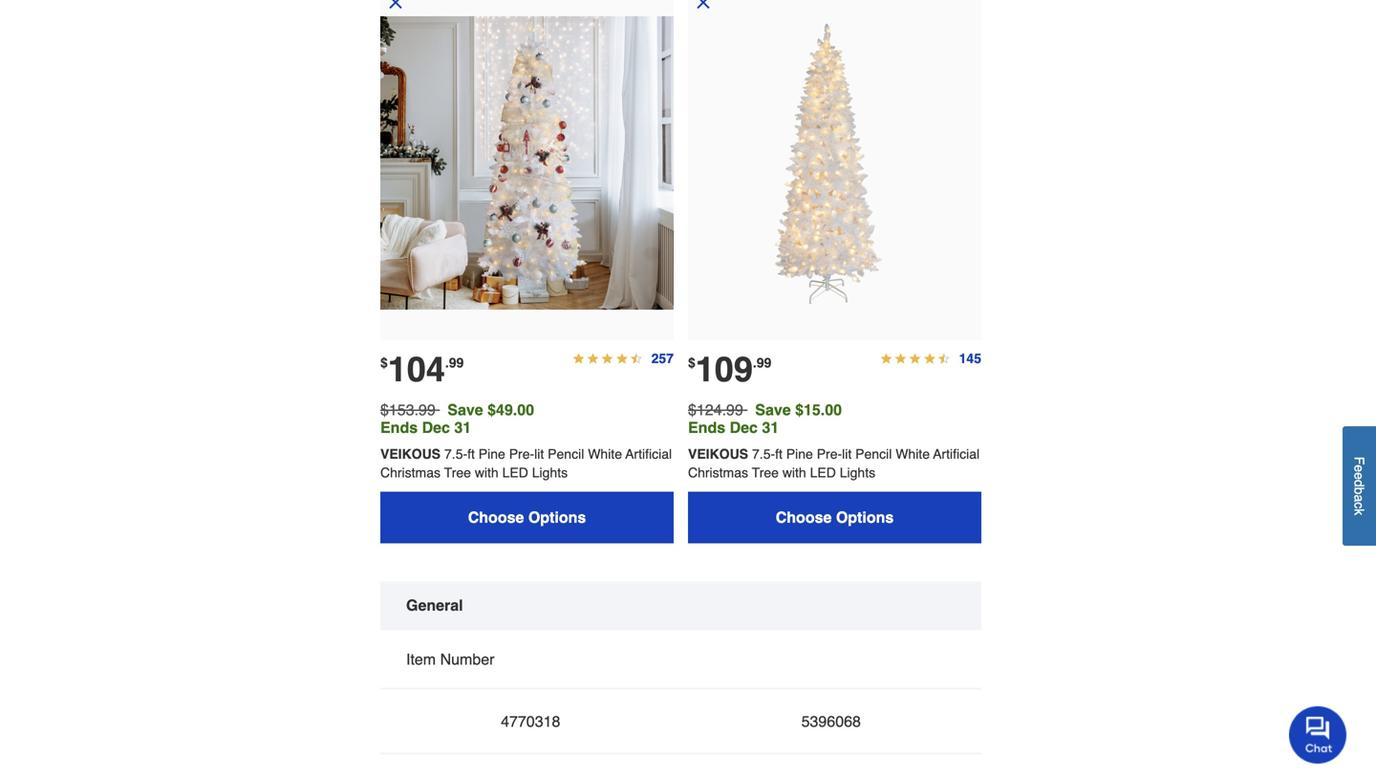Task type: locate. For each thing, give the bounding box(es) containing it.
product image image
[[380, 16, 674, 310], [688, 16, 982, 310]]

. up save $49.00 ends dec 31 on the bottom left of page
[[445, 355, 449, 371]]

lit
[[535, 446, 544, 462], [842, 446, 852, 462]]

2 save from the left
[[756, 401, 791, 419]]

$ inside $ 109 . 99
[[688, 355, 696, 371]]

1 choose options button from the left
[[380, 492, 674, 544]]

0 horizontal spatial veikous
[[380, 446, 441, 462]]

2 31 from the left
[[762, 419, 779, 436]]

31
[[454, 419, 471, 436], [762, 419, 779, 436]]

dec inside save $15.00 ends dec 31
[[730, 419, 758, 436]]

7.5- down save $49.00 ends dec 31 on the bottom left of page
[[445, 446, 468, 462]]

choose options
[[468, 509, 586, 526], [776, 509, 894, 526]]

8 4.5 out of 5 stars image from the left
[[939, 353, 950, 364]]

1 $ from the left
[[380, 355, 388, 371]]

pre- down "$15.00"
[[817, 446, 842, 462]]

$
[[380, 355, 388, 371], [688, 355, 696, 371]]

1 horizontal spatial led
[[810, 465, 836, 480]]

5 4.5 out of 5 stars element from the left
[[631, 353, 642, 364]]

0 horizontal spatial options
[[529, 509, 586, 526]]

4 4.5 out of 5 stars element from the left
[[616, 353, 628, 364]]

1 led from the left
[[502, 465, 529, 480]]

1 choose from the left
[[468, 509, 524, 526]]

e
[[1352, 465, 1368, 472], [1352, 472, 1368, 480]]

2 4.5 out of 5 stars image from the left
[[616, 353, 628, 364]]

99
[[449, 355, 464, 371], [757, 355, 772, 371]]

tree down save $15.00 ends dec 31
[[752, 465, 779, 480]]

ft down save $15.00 ends dec 31
[[775, 446, 783, 462]]

2 led from the left
[[810, 465, 836, 480]]

1 horizontal spatial choose
[[776, 509, 832, 526]]

0 horizontal spatial choose options button
[[380, 492, 674, 544]]

2 lit from the left
[[842, 446, 852, 462]]

e up 'b'
[[1352, 472, 1368, 480]]

e up the d
[[1352, 465, 1368, 472]]

. inside $ 109 . 99
[[753, 355, 757, 371]]

1 horizontal spatial ends
[[688, 419, 726, 436]]

1 dec from the left
[[422, 419, 450, 436]]

2 dec from the left
[[730, 419, 758, 436]]

1 horizontal spatial pine
[[787, 446, 813, 462]]

1 horizontal spatial 31
[[762, 419, 779, 436]]

2 e from the top
[[1352, 472, 1368, 480]]

1 horizontal spatial $
[[688, 355, 696, 371]]

save
[[448, 401, 483, 419], [756, 401, 791, 419]]

0 horizontal spatial $
[[380, 355, 388, 371]]

99 inside the $ 104 . 99
[[449, 355, 464, 371]]

pre- down the $49.00
[[509, 446, 535, 462]]

4.5 out of 5 stars image for ninth 4.5 out of 5 stars 'element' from the left
[[924, 353, 936, 364]]

dec for 109
[[730, 419, 758, 436]]

veikous down $153.99
[[380, 446, 441, 462]]

4770318
[[501, 713, 561, 730]]

0 horizontal spatial 99
[[449, 355, 464, 371]]

2 choose options from the left
[[776, 509, 894, 526]]

1 pre- from the left
[[509, 446, 535, 462]]

0 horizontal spatial pencil
[[548, 446, 584, 462]]

.
[[445, 355, 449, 371], [753, 355, 757, 371]]

99 right '104'
[[449, 355, 464, 371]]

2 ends from the left
[[688, 419, 726, 436]]

1 horizontal spatial product image image
[[688, 16, 982, 310]]

number
[[440, 651, 495, 668]]

0 horizontal spatial lights
[[532, 465, 568, 480]]

led down "$15.00"
[[810, 465, 836, 480]]

2 tree from the left
[[752, 465, 779, 480]]

1 4.5 out of 5 stars image from the left
[[573, 353, 584, 364]]

2 99 from the left
[[757, 355, 772, 371]]

1 horizontal spatial lit
[[842, 446, 852, 462]]

2 product image image from the left
[[688, 16, 982, 310]]

choose options for first choose options button from right
[[776, 509, 894, 526]]

0 horizontal spatial artificial
[[626, 446, 672, 462]]

pine down the $49.00
[[479, 446, 506, 462]]

2 $ from the left
[[688, 355, 696, 371]]

save left the $49.00
[[448, 401, 483, 419]]

. inside the $ 104 . 99
[[445, 355, 449, 371]]

christmas down $153.99
[[380, 465, 441, 480]]

0 horizontal spatial christmas
[[380, 465, 441, 480]]

1 horizontal spatial ft
[[775, 446, 783, 462]]

4.5 out of 5 stars element
[[573, 353, 584, 364], [587, 353, 599, 364], [602, 353, 613, 364], [616, 353, 628, 364], [631, 353, 642, 364], [881, 353, 892, 364], [895, 353, 907, 364], [910, 353, 921, 364], [924, 353, 936, 364], [939, 353, 950, 364]]

dec down the $ 104 . 99
[[422, 419, 450, 436]]

veikous
[[380, 446, 441, 462], [688, 446, 749, 462]]

31 inside save $15.00 ends dec 31
[[762, 419, 779, 436]]

1 99 from the left
[[449, 355, 464, 371]]

1 save from the left
[[448, 401, 483, 419]]

1 horizontal spatial 4.5 out of 5 stars image
[[616, 353, 628, 364]]

1 horizontal spatial 99
[[757, 355, 772, 371]]

7.5-ft pine pre-lit pencil white artificial christmas tree with led lights down the $49.00
[[380, 446, 676, 480]]

1 horizontal spatial christmas
[[688, 465, 749, 480]]

save $49.00 ends dec 31
[[380, 401, 534, 436]]

0 horizontal spatial pine
[[479, 446, 506, 462]]

christmas
[[380, 465, 441, 480], [688, 465, 749, 480]]

dec for 104
[[422, 419, 450, 436]]

99 right 109
[[757, 355, 772, 371]]

99 inside $ 109 . 99
[[757, 355, 772, 371]]

ends down 109
[[688, 419, 726, 436]]

1 ends from the left
[[380, 419, 418, 436]]

2 ft from the left
[[775, 446, 783, 462]]

choose options button
[[380, 492, 674, 544], [688, 492, 982, 544]]

1 31 from the left
[[454, 419, 471, 436]]

pine
[[479, 446, 506, 462], [787, 446, 813, 462]]

with down save $15.00 ends dec 31
[[783, 465, 807, 480]]

0 horizontal spatial dec
[[422, 419, 450, 436]]

with down save $49.00 ends dec 31 on the bottom left of page
[[475, 465, 499, 480]]

1 horizontal spatial with
[[783, 465, 807, 480]]

31 for 109
[[762, 419, 779, 436]]

f e e d b a c k button
[[1343, 426, 1377, 546]]

2 with from the left
[[783, 465, 807, 480]]

0 horizontal spatial lit
[[535, 446, 544, 462]]

1 horizontal spatial tree
[[752, 465, 779, 480]]

choose for 2nd choose options button from the right
[[468, 509, 524, 526]]

save for 104
[[448, 401, 483, 419]]

3 4.5 out of 5 stars image from the left
[[631, 353, 642, 364]]

dec inside save $49.00 ends dec 31
[[422, 419, 450, 436]]

led down the $49.00
[[502, 465, 529, 480]]

31 inside save $49.00 ends dec 31
[[454, 419, 471, 436]]

ft down save $49.00 ends dec 31 on the bottom left of page
[[468, 446, 475, 462]]

2 lights from the left
[[840, 465, 876, 480]]

0 horizontal spatial product image image
[[380, 16, 674, 310]]

4.5 out of 5 stars image for 1st 4.5 out of 5 stars 'element' from left
[[573, 353, 584, 364]]

1 horizontal spatial .
[[753, 355, 757, 371]]

2 7.5-ft pine pre-lit pencil white artificial christmas tree with led lights from the left
[[688, 446, 984, 480]]

tree
[[444, 465, 471, 480], [752, 465, 779, 480]]

save inside save $49.00 ends dec 31
[[448, 401, 483, 419]]

1 lights from the left
[[532, 465, 568, 480]]

options
[[529, 509, 586, 526], [836, 509, 894, 526]]

1 horizontal spatial pencil
[[856, 446, 892, 462]]

1 horizontal spatial artificial
[[934, 446, 980, 462]]

31 left the $49.00
[[454, 419, 471, 436]]

1 lit from the left
[[535, 446, 544, 462]]

6 4.5 out of 5 stars image from the left
[[910, 353, 921, 364]]

0 horizontal spatial 31
[[454, 419, 471, 436]]

$15.00
[[795, 401, 842, 419]]

choose
[[468, 509, 524, 526], [776, 509, 832, 526]]

choose for first choose options button from right
[[776, 509, 832, 526]]

. up save $15.00 ends dec 31
[[753, 355, 757, 371]]

7.5- down save $15.00 ends dec 31
[[752, 446, 775, 462]]

ft
[[468, 446, 475, 462], [775, 446, 783, 462]]

1 horizontal spatial white
[[896, 446, 930, 462]]

1 horizontal spatial lights
[[840, 465, 876, 480]]

257
[[652, 351, 674, 366]]

7.5-
[[445, 446, 468, 462], [752, 446, 775, 462]]

0 horizontal spatial led
[[502, 465, 529, 480]]

2 choose options button from the left
[[688, 492, 982, 544]]

dec
[[422, 419, 450, 436], [730, 419, 758, 436]]

0 horizontal spatial ft
[[468, 446, 475, 462]]

lights
[[532, 465, 568, 480], [840, 465, 876, 480]]

7.5-ft pine pre-lit pencil white artificial christmas tree with led lights
[[380, 446, 676, 480], [688, 446, 984, 480]]

7 4.5 out of 5 stars image from the left
[[924, 353, 936, 364]]

145
[[959, 351, 982, 366]]

save inside save $15.00 ends dec 31
[[756, 401, 791, 419]]

0 horizontal spatial save
[[448, 401, 483, 419]]

$ inside the $ 104 . 99
[[380, 355, 388, 371]]

1 horizontal spatial no image
[[694, 0, 713, 12]]

k
[[1352, 509, 1368, 515]]

1 horizontal spatial choose options button
[[688, 492, 982, 544]]

1 no image from the left
[[386, 0, 405, 12]]

2 christmas from the left
[[688, 465, 749, 480]]

1 horizontal spatial veikous
[[688, 446, 749, 462]]

lights down the $49.00
[[532, 465, 568, 480]]

christmas down $124.99
[[688, 465, 749, 480]]

pine down "$15.00"
[[787, 446, 813, 462]]

4.5 out of 5 stars image for fourth 4.5 out of 5 stars 'element' from the right
[[895, 353, 907, 364]]

4.5 out of 5 stars image for sixth 4.5 out of 5 stars 'element' from the right
[[631, 353, 642, 364]]

1 horizontal spatial 7.5-ft pine pre-lit pencil white artificial christmas tree with led lights
[[688, 446, 984, 480]]

$ right '257'
[[688, 355, 696, 371]]

4 4.5 out of 5 stars image from the left
[[881, 353, 892, 364]]

pencil
[[548, 446, 584, 462], [856, 446, 892, 462]]

ends down '104'
[[380, 419, 418, 436]]

4.5 out of 5 stars image
[[573, 353, 584, 364], [587, 353, 599, 364], [631, 353, 642, 364], [881, 353, 892, 364], [895, 353, 907, 364], [910, 353, 921, 364], [924, 353, 936, 364], [939, 353, 950, 364]]

1 tree from the left
[[444, 465, 471, 480]]

1 pencil from the left
[[548, 446, 584, 462]]

tree down save $49.00 ends dec 31 on the bottom left of page
[[444, 465, 471, 480]]

0 horizontal spatial choose
[[468, 509, 524, 526]]

2 choose from the left
[[776, 509, 832, 526]]

$ up $153.99
[[380, 355, 388, 371]]

1 . from the left
[[445, 355, 449, 371]]

lights down "$15.00"
[[840, 465, 876, 480]]

with
[[475, 465, 499, 480], [783, 465, 807, 480]]

no image
[[386, 0, 405, 12], [694, 0, 713, 12]]

1 horizontal spatial dec
[[730, 419, 758, 436]]

1 choose options from the left
[[468, 509, 586, 526]]

0 horizontal spatial no image
[[386, 0, 405, 12]]

0 horizontal spatial pre-
[[509, 446, 535, 462]]

save left "$15.00"
[[756, 401, 791, 419]]

pre-
[[509, 446, 535, 462], [817, 446, 842, 462]]

white
[[588, 446, 622, 462], [896, 446, 930, 462]]

7.5-ft pine pre-lit pencil white artificial christmas tree with led lights down "$15.00"
[[688, 446, 984, 480]]

led
[[502, 465, 529, 480], [810, 465, 836, 480]]

2 veikous from the left
[[688, 446, 749, 462]]

artificial
[[626, 446, 672, 462], [934, 446, 980, 462]]

veikous down $124.99
[[688, 446, 749, 462]]

1 horizontal spatial pre-
[[817, 446, 842, 462]]

1 product image image from the left
[[380, 16, 674, 310]]

0 horizontal spatial tree
[[444, 465, 471, 480]]

ends inside save $49.00 ends dec 31
[[380, 419, 418, 436]]

ends inside save $15.00 ends dec 31
[[688, 419, 726, 436]]

0 horizontal spatial 7.5-ft pine pre-lit pencil white artificial christmas tree with led lights
[[380, 446, 676, 480]]

0 horizontal spatial white
[[588, 446, 622, 462]]

2 . from the left
[[753, 355, 757, 371]]

0 horizontal spatial with
[[475, 465, 499, 480]]

0 horizontal spatial .
[[445, 355, 449, 371]]

5 4.5 out of 5 stars image from the left
[[895, 353, 907, 364]]

31 left "$15.00"
[[762, 419, 779, 436]]

2 4.5 out of 5 stars image from the left
[[587, 353, 599, 364]]

ends
[[380, 419, 418, 436], [688, 419, 726, 436]]

1 horizontal spatial choose options
[[776, 509, 894, 526]]

1 horizontal spatial 7.5-
[[752, 446, 775, 462]]

save for 109
[[756, 401, 791, 419]]

3 4.5 out of 5 stars element from the left
[[602, 353, 613, 364]]

0 horizontal spatial 7.5-
[[445, 446, 468, 462]]

0 horizontal spatial ends
[[380, 419, 418, 436]]

1 horizontal spatial save
[[756, 401, 791, 419]]

0 horizontal spatial 4.5 out of 5 stars image
[[602, 353, 613, 364]]

1 horizontal spatial options
[[836, 509, 894, 526]]

dec down $ 109 . 99
[[730, 419, 758, 436]]

0 horizontal spatial choose options
[[468, 509, 586, 526]]

4.5 out of 5 stars image
[[602, 353, 613, 364], [616, 353, 628, 364]]



Task type: vqa. For each thing, say whether or not it's contained in the screenshot.
1st lit from right
yes



Task type: describe. For each thing, give the bounding box(es) containing it.
1 pine from the left
[[479, 446, 506, 462]]

1 christmas from the left
[[380, 465, 441, 480]]

2 no image from the left
[[694, 0, 713, 12]]

1 4.5 out of 5 stars element from the left
[[573, 353, 584, 364]]

a
[[1352, 495, 1368, 502]]

4.5 out of 5 stars image for sixth 4.5 out of 5 stars 'element'
[[881, 353, 892, 364]]

10 4.5 out of 5 stars element from the left
[[939, 353, 950, 364]]

1 ft from the left
[[468, 446, 475, 462]]

ends for 104
[[380, 419, 418, 436]]

save $15.00 ends dec 31
[[688, 401, 842, 436]]

99 for 109
[[757, 355, 772, 371]]

item
[[406, 651, 436, 668]]

. for 109
[[753, 355, 757, 371]]

6 4.5 out of 5 stars element from the left
[[881, 353, 892, 364]]

chat invite button image
[[1290, 706, 1348, 764]]

4.5 out of 5 stars image for second 4.5 out of 5 stars 'element' from the left
[[587, 353, 599, 364]]

$ 104 . 99
[[380, 350, 464, 390]]

f e e d b a c k
[[1352, 457, 1368, 515]]

item number
[[406, 651, 495, 668]]

$ for 104
[[380, 355, 388, 371]]

1 veikous from the left
[[380, 446, 441, 462]]

f
[[1352, 457, 1368, 465]]

2 4.5 out of 5 stars element from the left
[[587, 353, 599, 364]]

2 pre- from the left
[[817, 446, 842, 462]]

2 artificial from the left
[[934, 446, 980, 462]]

109
[[696, 350, 753, 390]]

product image image for first no icon from right
[[688, 16, 982, 310]]

1 white from the left
[[588, 446, 622, 462]]

ends for 109
[[688, 419, 726, 436]]

choose options for 2nd choose options button from the right
[[468, 509, 586, 526]]

d
[[1352, 480, 1368, 487]]

5396068
[[802, 713, 861, 730]]

9 4.5 out of 5 stars element from the left
[[924, 353, 936, 364]]

2 pencil from the left
[[856, 446, 892, 462]]

$ 109 . 99
[[688, 350, 772, 390]]

2 options from the left
[[836, 509, 894, 526]]

1 artificial from the left
[[626, 446, 672, 462]]

2 7.5- from the left
[[752, 446, 775, 462]]

1 options from the left
[[529, 509, 586, 526]]

4.5 out of 5 stars image for first 4.5 out of 5 stars 'element' from the right
[[939, 353, 950, 364]]

$153.99
[[380, 401, 436, 419]]

99 for 104
[[449, 355, 464, 371]]

$ for 109
[[688, 355, 696, 371]]

2 white from the left
[[896, 446, 930, 462]]

. for 104
[[445, 355, 449, 371]]

4.5 out of 5 stars image for 3rd 4.5 out of 5 stars 'element' from the right
[[910, 353, 921, 364]]

31 for 104
[[454, 419, 471, 436]]

1 4.5 out of 5 stars image from the left
[[602, 353, 613, 364]]

product image image for first no icon from the left
[[380, 16, 674, 310]]

general
[[406, 596, 463, 614]]

1 7.5-ft pine pre-lit pencil white artificial christmas tree with led lights from the left
[[380, 446, 676, 480]]

b
[[1352, 487, 1368, 495]]

1 e from the top
[[1352, 465, 1368, 472]]

$124.99
[[688, 401, 744, 419]]

8 4.5 out of 5 stars element from the left
[[910, 353, 921, 364]]

2 pine from the left
[[787, 446, 813, 462]]

1 7.5- from the left
[[445, 446, 468, 462]]

1 with from the left
[[475, 465, 499, 480]]

$49.00
[[488, 401, 534, 419]]

7 4.5 out of 5 stars element from the left
[[895, 353, 907, 364]]

104
[[388, 350, 445, 390]]

c
[[1352, 502, 1368, 509]]



